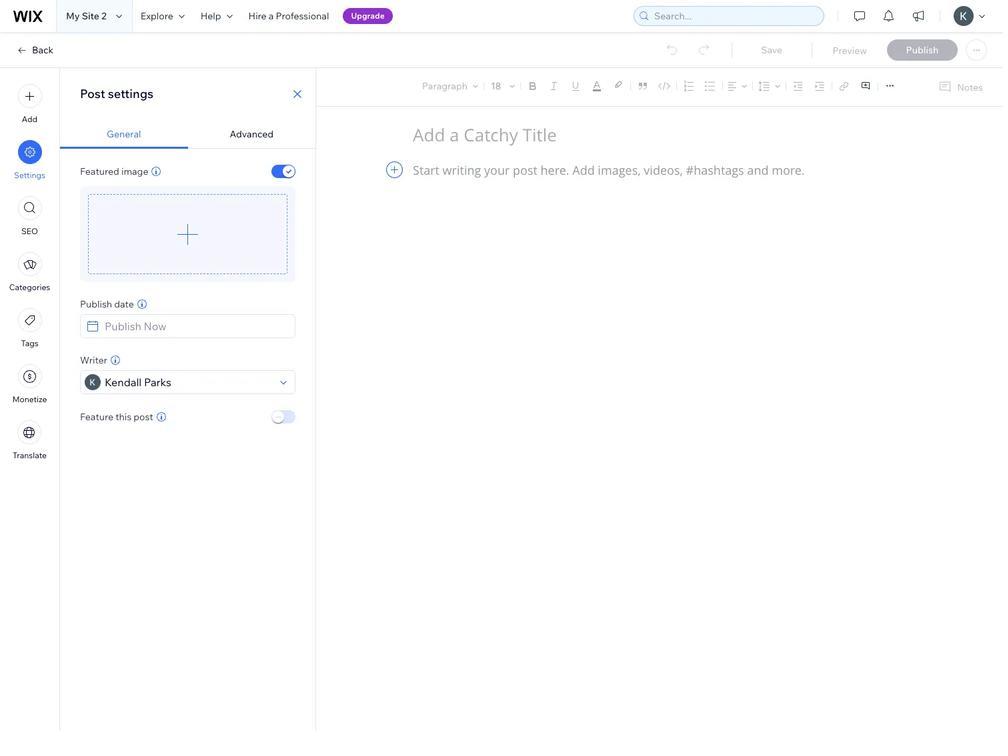 Task type: locate. For each thing, give the bounding box(es) containing it.
upgrade
[[351, 11, 385, 21]]

post settings
[[80, 86, 154, 101]]

add button
[[18, 84, 42, 124]]

feature this post
[[80, 411, 153, 423]]

my
[[66, 10, 80, 22]]

help button
[[193, 0, 241, 32]]

0 vertical spatial image
[[121, 165, 148, 178]]

Writer field
[[101, 371, 276, 394]]

tab list
[[60, 120, 316, 149]]

0 vertical spatial add
[[22, 114, 37, 124]]

translate
[[13, 450, 47, 460]]

monetize button
[[12, 364, 47, 404]]

add inside button
[[22, 114, 37, 124]]

0 horizontal spatial image
[[121, 165, 148, 178]]

add for add
[[22, 114, 37, 124]]

paragraph button
[[420, 77, 481, 95]]

notes
[[958, 81, 984, 93]]

image
[[121, 165, 148, 178], [184, 286, 210, 298]]

this
[[116, 411, 131, 423]]

add up the settings button
[[22, 114, 37, 124]]

hire
[[249, 10, 267, 22]]

general
[[107, 128, 141, 140]]

add
[[22, 114, 37, 124], [164, 286, 182, 298]]

add image
[[164, 286, 210, 298]]

image right featured
[[121, 165, 148, 178]]

Search... field
[[651, 7, 820, 25]]

image up publish date field
[[184, 286, 210, 298]]

1 horizontal spatial image
[[184, 286, 210, 298]]

publish
[[80, 298, 112, 310]]

1 vertical spatial add
[[164, 286, 182, 298]]

professional
[[276, 10, 329, 22]]

site
[[82, 10, 99, 22]]

add up publish date field
[[164, 286, 182, 298]]

categories
[[9, 282, 50, 292]]

post
[[80, 86, 105, 101]]

menu
[[0, 76, 59, 468]]

categories button
[[9, 252, 50, 292]]

1 horizontal spatial add
[[164, 286, 182, 298]]

featured image
[[80, 165, 148, 178]]

date
[[114, 298, 134, 310]]

tags button
[[18, 308, 42, 348]]

0 horizontal spatial add
[[22, 114, 37, 124]]

featured
[[80, 165, 119, 178]]

tab list containing general
[[60, 120, 316, 149]]

1 vertical spatial image
[[184, 286, 210, 298]]

tags
[[21, 338, 38, 348]]



Task type: vqa. For each thing, say whether or not it's contained in the screenshot.
Add
yes



Task type: describe. For each thing, give the bounding box(es) containing it.
hire a professional
[[249, 10, 329, 22]]

notes button
[[934, 78, 988, 96]]

back
[[32, 44, 53, 56]]

seo
[[21, 226, 38, 236]]

settings
[[14, 170, 45, 180]]

settings button
[[14, 140, 45, 180]]

image for featured image
[[121, 165, 148, 178]]

feature
[[80, 411, 113, 423]]

explore
[[141, 10, 173, 22]]

2
[[101, 10, 107, 22]]

Publish date field
[[101, 315, 291, 338]]

menu containing add
[[0, 76, 59, 468]]

paragraph
[[422, 80, 468, 92]]

monetize
[[12, 394, 47, 404]]

Add a Catchy Title text field
[[413, 123, 893, 147]]

image for add image
[[184, 286, 210, 298]]

writer
[[80, 354, 107, 366]]

advanced
[[230, 128, 274, 140]]

publish date
[[80, 298, 134, 310]]

settings
[[108, 86, 154, 101]]

add for add image
[[164, 286, 182, 298]]

seo button
[[18, 196, 42, 236]]

hire a professional link
[[241, 0, 337, 32]]

post
[[134, 411, 153, 423]]

my site 2
[[66, 10, 107, 22]]

back button
[[16, 44, 53, 56]]

help
[[201, 10, 221, 22]]

a
[[269, 10, 274, 22]]

general button
[[60, 120, 188, 149]]

advanced button
[[188, 120, 316, 149]]

upgrade button
[[343, 8, 393, 24]]

translate button
[[13, 420, 47, 460]]



